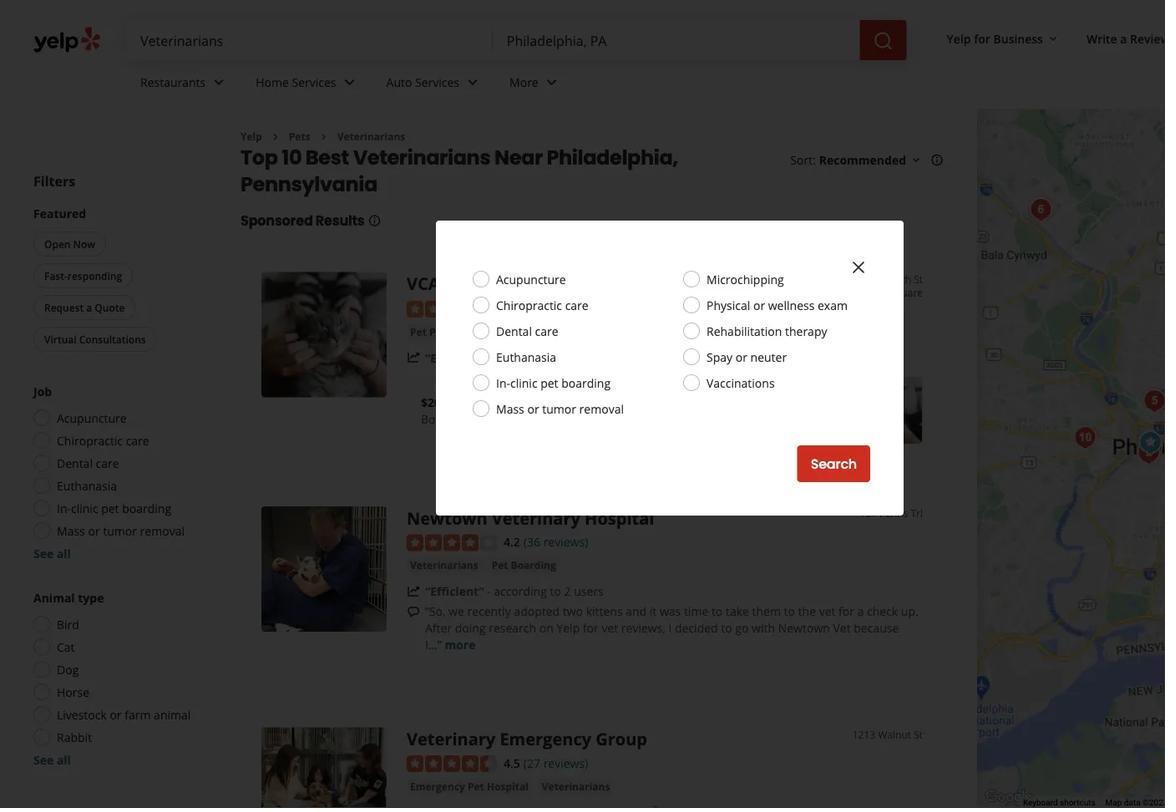 Task type: locate. For each thing, give the bounding box(es) containing it.
dog for dog
[[57, 662, 79, 677]]

1 horizontal spatial yelp
[[557, 620, 580, 636]]

exam left save
[[533, 411, 563, 427]]

1 vertical spatial dog
[[57, 662, 79, 677]]

1 horizontal spatial chiropractic
[[496, 297, 563, 313]]

0 vertical spatial 16 info v2 image
[[931, 154, 944, 167]]

all up animal type
[[57, 545, 71, 561]]

1 users from the top
[[574, 350, 604, 366]]

0 vertical spatial users
[[574, 350, 604, 366]]

0 vertical spatial dental care
[[496, 323, 559, 339]]

or up type
[[88, 523, 100, 539]]

acupuncture down virtual consultations button
[[57, 410, 127, 426]]

24 chevron down v2 image right the auto services
[[463, 72, 483, 92]]

- for veterinary
[[487, 583, 491, 599]]

1 vertical spatial chiropractic
[[57, 433, 123, 448]]

veterinarians down auto
[[337, 130, 406, 143]]

tumor
[[543, 401, 577, 417], [103, 523, 137, 539]]

according down dog parks button
[[494, 350, 547, 366]]

veterinary up 4.5 star rating image
[[407, 728, 496, 751]]

1 see all from the top
[[33, 545, 71, 561]]

1 vertical spatial see all
[[33, 752, 71, 768]]

16 chevron right v2 image
[[269, 130, 282, 144], [317, 130, 331, 144]]

rehabilitation
[[707, 323, 783, 339]]

0 vertical spatial in-clinic pet boarding
[[496, 375, 611, 391]]

0 vertical spatial your
[[464, 394, 491, 410]]

to
[[550, 350, 562, 366], [550, 583, 562, 599], [712, 603, 723, 619], [784, 603, 796, 619], [722, 620, 733, 636]]

1 vertical spatial vet
[[602, 620, 619, 636]]

1 horizontal spatial chiropractic care
[[496, 297, 589, 313]]

2 horizontal spatial yelp
[[947, 30, 972, 46]]

virtual consultations button
[[33, 327, 157, 352]]

home services
[[256, 74, 336, 90]]

2 16 chevron right v2 image from the left
[[317, 130, 331, 144]]

veterinarians link for veterinary emergency group
[[539, 778, 614, 795]]

see for rabbit
[[33, 752, 54, 768]]

2 services from the left
[[415, 74, 460, 90]]

hospital for veterinary
[[585, 506, 655, 529]]

1 all from the top
[[57, 545, 71, 561]]

1 according from the top
[[494, 350, 547, 366]]

1 vertical spatial a
[[86, 300, 92, 314]]

0 vertical spatial exam
[[818, 297, 848, 313]]

1 horizontal spatial in-clinic pet boarding
[[496, 375, 611, 391]]

2 "efficient" from the top
[[425, 583, 484, 599]]

st right the walnut
[[915, 728, 924, 741]]

0 horizontal spatial dental care
[[57, 455, 119, 471]]

hospital for pet
[[487, 780, 529, 793]]

1213
[[853, 728, 876, 741]]

acupuncture up '(60'
[[496, 271, 566, 287]]

24 chevron down v2 image for auto services
[[463, 72, 483, 92]]

2 horizontal spatial for
[[975, 30, 991, 46]]

0 horizontal spatial for
[[583, 620, 599, 636]]

1 horizontal spatial dental
[[496, 323, 532, 339]]

mass or tumor removal up type
[[57, 523, 185, 539]]

request
[[44, 300, 84, 314]]

16 trending v2 image up 16 speech v2 image
[[407, 585, 420, 598]]

acupuncture inside option group
[[57, 410, 127, 426]]

search
[[811, 455, 858, 473]]

we
[[449, 603, 465, 619]]

0 horizontal spatial services
[[292, 74, 336, 90]]

exam down "efficient" - according to 5 users
[[521, 394, 553, 410]]

fast-responding button
[[33, 263, 133, 288]]

10
[[282, 143, 302, 171]]

wellness
[[769, 297, 815, 313]]

2 see all button from the top
[[33, 752, 71, 768]]

2 vertical spatial hospital
[[487, 780, 529, 793]]

according up adopted
[[494, 583, 547, 599]]

pet for pet photography
[[410, 325, 427, 338]]

1 vertical spatial first
[[509, 411, 530, 427]]

2 24 chevron down v2 image from the left
[[463, 72, 483, 92]]

off
[[444, 394, 461, 410]]

exam
[[818, 297, 848, 313], [521, 394, 553, 410], [533, 411, 563, 427]]

hospital down 4.5
[[487, 780, 529, 793]]

and left it
[[626, 603, 647, 619]]

all
[[57, 545, 71, 561], [57, 752, 71, 768]]

1 vertical spatial option group
[[28, 589, 207, 768]]

0 horizontal spatial veterinarians button
[[407, 557, 482, 574]]

a inside "request a quote" button
[[86, 300, 92, 314]]

users for vca cat hospital of philadelphia
[[574, 350, 604, 366]]

mass inside "search" dialog
[[496, 401, 525, 417]]

data
[[1125, 798, 1141, 808]]

1 horizontal spatial clinic
[[511, 375, 538, 391]]

a inside write a review link
[[1121, 30, 1128, 46]]

0 vertical spatial veterinarians link
[[337, 130, 406, 143]]

0 horizontal spatial emergency
[[410, 780, 465, 793]]

5
[[565, 350, 571, 366]]

3 24 chevron down v2 image from the left
[[542, 72, 562, 92]]

group
[[596, 728, 648, 751]]

chiropractic care inside "search" dialog
[[496, 297, 589, 313]]

animal
[[33, 590, 75, 606]]

"efficient" up we
[[425, 583, 484, 599]]

open now button
[[33, 232, 106, 257]]

24 chevron down v2 image for home services
[[340, 72, 360, 92]]

1 16 chevron right v2 image from the left
[[269, 130, 282, 144]]

animal type
[[33, 590, 104, 606]]

users right 2
[[574, 583, 604, 599]]

veterinarians link down 4.2 star rating image
[[407, 557, 482, 574]]

$20
[[421, 394, 441, 410], [618, 411, 638, 427]]

vet right the
[[820, 603, 836, 619]]

option group containing animal type
[[28, 589, 207, 768]]

option group
[[28, 383, 207, 562], [28, 589, 207, 768]]

users right 5
[[574, 350, 604, 366]]

dog parks
[[508, 325, 558, 338]]

and left save
[[566, 411, 587, 427]]

1 services from the left
[[292, 74, 336, 90]]

info icon image
[[649, 805, 663, 808], [649, 805, 663, 808]]

1 horizontal spatial mass or tumor removal
[[496, 401, 624, 417]]

1 vertical spatial st
[[915, 728, 924, 741]]

newtown veterinary hospital image
[[262, 506, 387, 632]]

1 vertical spatial "efficient"
[[425, 583, 484, 599]]

0 vertical spatial see all button
[[33, 545, 71, 561]]

reviews) right (36
[[544, 534, 589, 550]]

pet boarding button
[[489, 557, 560, 574]]

0 horizontal spatial a
[[86, 300, 92, 314]]

mass down "efficient" - according to 5 users
[[496, 401, 525, 417]]

your down off
[[452, 411, 477, 427]]

16 trending v2 image for newtown
[[407, 585, 420, 598]]

1 horizontal spatial euthanasia
[[496, 349, 557, 365]]

to left 5
[[550, 350, 562, 366]]

16 chevron right v2 image left pets link at left
[[269, 130, 282, 144]]

fast-
[[44, 269, 68, 283]]

therapy
[[786, 323, 828, 339]]

0 vertical spatial tumor
[[543, 401, 577, 417]]

tumor up type
[[103, 523, 137, 539]]

1 vertical spatial reviews)
[[544, 534, 589, 550]]

0 horizontal spatial removal
[[140, 523, 185, 539]]

for
[[975, 30, 991, 46], [839, 603, 855, 619], [583, 620, 599, 636]]

boarding
[[562, 375, 611, 391], [122, 500, 171, 516]]

$20 up the book
[[421, 394, 441, 410]]

exam up "therapy"
[[818, 297, 848, 313]]

2
[[565, 583, 571, 599]]

your
[[464, 394, 491, 410], [452, 411, 477, 427]]

2 st from the top
[[915, 728, 924, 741]]

euthanasia inside "search" dialog
[[496, 349, 557, 365]]

cat down bird
[[57, 639, 75, 655]]

0 vertical spatial see
[[33, 545, 54, 561]]

16 trending v2 image
[[407, 351, 420, 365], [407, 585, 420, 598]]

16 trending v2 image for vca
[[407, 351, 420, 365]]

emergency pet hospital button
[[407, 778, 532, 795]]

0 horizontal spatial $20
[[421, 394, 441, 410]]

2 - from the top
[[487, 583, 491, 599]]

4.2
[[504, 534, 521, 550]]

20th
[[891, 272, 912, 286]]

0 vertical spatial reviews)
[[543, 300, 588, 315]]

(27 reviews) link
[[524, 753, 589, 771]]

2 option group from the top
[[28, 589, 207, 768]]

pet down 3.6 star rating image
[[410, 325, 427, 338]]

2 according from the top
[[494, 583, 547, 599]]

and inside $20 off your first exam book your pet's first exam and save $20
[[566, 411, 587, 427]]

0 vertical spatial hospital
[[477, 272, 546, 295]]

1 24 chevron down v2 image from the left
[[340, 72, 360, 92]]

reviews) down of
[[543, 300, 588, 315]]

1 horizontal spatial and
[[626, 603, 647, 619]]

option group containing job
[[28, 383, 207, 562]]

dog up horse
[[57, 662, 79, 677]]

0 vertical spatial mass
[[496, 401, 525, 417]]

hospital up 3.6
[[477, 272, 546, 295]]

hospital up (36 reviews) link
[[585, 506, 655, 529]]

0 horizontal spatial clinic
[[71, 500, 98, 516]]

3.6
[[504, 300, 521, 315]]

pet boarding
[[492, 558, 556, 572]]

dog
[[508, 325, 527, 338], [57, 662, 79, 677]]

1 horizontal spatial vet
[[820, 603, 836, 619]]

24 chevron down v2 image inside home services link
[[340, 72, 360, 92]]

newtown up 4.2 star rating image
[[407, 506, 488, 529]]

1 vertical spatial emergency
[[410, 780, 465, 793]]

24 chevron down v2 image
[[209, 72, 229, 92]]

1 horizontal spatial boarding
[[562, 375, 611, 391]]

- up the recently
[[487, 583, 491, 599]]

veterinarians down auto services link
[[353, 143, 491, 171]]

1 horizontal spatial dog
[[508, 325, 527, 338]]

0 vertical spatial vca cat hospital of philadelphia image
[[262, 272, 387, 397]]

1 vertical spatial and
[[626, 603, 647, 619]]

16 chevron right v2 image right pets
[[317, 130, 331, 144]]

see all down rabbit
[[33, 752, 71, 768]]

veterinarians link down auto
[[337, 130, 406, 143]]

google image
[[982, 786, 1037, 808]]

2 all from the top
[[57, 752, 71, 768]]

1213 walnut st
[[853, 728, 924, 741]]

a for write
[[1121, 30, 1128, 46]]

close image
[[849, 257, 869, 278]]

st right 20th on the right of page
[[915, 272, 924, 286]]

open
[[44, 237, 71, 251]]

write a review
[[1087, 30, 1166, 46]]

services for auto services
[[415, 74, 460, 90]]

1 horizontal spatial mass
[[496, 401, 525, 417]]

removal inside option group
[[140, 523, 185, 539]]

up.
[[902, 603, 919, 619]]

"so,
[[425, 603, 446, 619]]

pennsylvania
[[241, 170, 378, 198]]

16 trending v2 image down pet photography button
[[407, 351, 420, 365]]

acupuncture inside "search" dialog
[[496, 271, 566, 287]]

see all button down rabbit
[[33, 752, 71, 768]]

1 vertical spatial boarding
[[122, 500, 171, 516]]

them
[[753, 603, 781, 619]]

dog down 3.6
[[508, 325, 527, 338]]

16 info v2 image
[[931, 154, 944, 167], [368, 214, 382, 227]]

more
[[445, 637, 476, 653]]

dental
[[496, 323, 532, 339], [57, 455, 93, 471]]

services right auto
[[415, 74, 460, 90]]

featured
[[33, 205, 86, 221]]

a left check
[[858, 603, 865, 619]]

trl
[[911, 506, 924, 520]]

consultations
[[79, 332, 146, 346]]

1 vertical spatial users
[[574, 583, 604, 599]]

yelp for yelp for business
[[947, 30, 972, 46]]

vca cat hospital of philadelphia link
[[407, 272, 676, 295]]

1 horizontal spatial vca cat hospital of philadelphia image
[[1135, 426, 1166, 460]]

0 horizontal spatial 24 chevron down v2 image
[[340, 72, 360, 92]]

(36
[[524, 534, 541, 550]]

filters
[[33, 172, 75, 190]]

0 vertical spatial acupuncture
[[496, 271, 566, 287]]

0 vertical spatial a
[[1121, 30, 1128, 46]]

vet down kittens
[[602, 620, 619, 636]]

a left quote
[[86, 300, 92, 314]]

0 vertical spatial according
[[494, 350, 547, 366]]

your up pet's
[[464, 394, 491, 410]]

liberty vet pets - veterinary hospital & home visit services image
[[1135, 430, 1166, 464]]

acupuncture
[[496, 271, 566, 287], [57, 410, 127, 426]]

0 horizontal spatial in-
[[57, 500, 71, 516]]

book
[[421, 411, 449, 427]]

vca cat hospital of philadelphia image
[[262, 272, 387, 397], [1135, 426, 1166, 460]]

1 "efficient" from the top
[[425, 350, 484, 366]]

1 horizontal spatial for
[[839, 603, 855, 619]]

1 vertical spatial all
[[57, 752, 71, 768]]

user actions element
[[934, 23, 1166, 57]]

0 horizontal spatial veterinarians link
[[337, 130, 406, 143]]

0 horizontal spatial yelp
[[241, 130, 262, 143]]

0 vertical spatial euthanasia
[[496, 349, 557, 365]]

a inside "so, we recently adopted two kittens and it was time to take them to the vet for a check up. after doing research on yelp for vet reviews, i decided to go with newtown vet because i…"
[[858, 603, 865, 619]]

mass inside option group
[[57, 523, 85, 539]]

24 chevron down v2 image for more
[[542, 72, 562, 92]]

more link
[[445, 637, 476, 653]]

24 chevron down v2 image right more
[[542, 72, 562, 92]]

"efficient" down pet photography button
[[425, 350, 484, 366]]

1 vertical spatial pet
[[492, 558, 509, 572]]

for down kittens
[[583, 620, 599, 636]]

emergency down 4.5 star rating image
[[410, 780, 465, 793]]

0 vertical spatial mass or tumor removal
[[496, 401, 624, 417]]

or left farm
[[110, 707, 122, 723]]

1 horizontal spatial 16 chevron right v2 image
[[317, 130, 331, 144]]

yelp left 10
[[241, 130, 262, 143]]

1 16 trending v2 image from the top
[[407, 351, 420, 365]]

3 reviews) from the top
[[544, 755, 589, 771]]

2 reviews) from the top
[[544, 534, 589, 550]]

16 chevron down v2 image
[[1047, 32, 1061, 46]]

st inside the '226 s 20th st rittenhouse square'
[[915, 272, 924, 286]]

2 see all from the top
[[33, 752, 71, 768]]

boarding inside option group
[[122, 500, 171, 516]]

for up vet
[[839, 603, 855, 619]]

veterinarians down 4.2 star rating image
[[410, 558, 479, 572]]

a right write
[[1121, 30, 1128, 46]]

all down rabbit
[[57, 752, 71, 768]]

0 vertical spatial -
[[487, 350, 491, 366]]

1 vertical spatial dental
[[57, 455, 93, 471]]

0 vertical spatial pet
[[541, 375, 559, 391]]

24 chevron down v2 image left auto
[[340, 72, 360, 92]]

yelp down two
[[557, 620, 580, 636]]

dental care
[[496, 323, 559, 339], [57, 455, 119, 471]]

0 vertical spatial see all
[[33, 545, 71, 561]]

1 horizontal spatial pet
[[541, 375, 559, 391]]

24 chevron down v2 image
[[340, 72, 360, 92], [463, 72, 483, 92], [542, 72, 562, 92]]

16 chevron right v2 image for pets
[[269, 130, 282, 144]]

veterinarians button down (27 reviews)
[[539, 778, 614, 795]]

1 - from the top
[[487, 350, 491, 366]]

1 vertical spatial see
[[33, 752, 54, 768]]

0 horizontal spatial pet
[[410, 325, 427, 338]]

mass or tumor removal inside option group
[[57, 523, 185, 539]]

1 see all button from the top
[[33, 545, 71, 561]]

2 16 trending v2 image from the top
[[407, 585, 420, 598]]

0 vertical spatial dental
[[496, 323, 532, 339]]

first up pet's
[[494, 394, 518, 410]]

dental inside "search" dialog
[[496, 323, 532, 339]]

"efficient" - according to 2 users
[[425, 583, 604, 599]]

all for mass or tumor removal
[[57, 545, 71, 561]]

newtown down the
[[779, 620, 831, 636]]

farm
[[125, 707, 151, 723]]

pet inside "search" dialog
[[541, 375, 559, 391]]

auto
[[387, 74, 412, 90]]

more
[[510, 74, 539, 90]]

$20 right save
[[618, 411, 638, 427]]

dog inside button
[[508, 325, 527, 338]]

3.6 (60 reviews)
[[504, 300, 588, 315]]

hospital inside button
[[487, 780, 529, 793]]

2 vertical spatial pet
[[468, 780, 485, 793]]

pet boarding link
[[489, 557, 560, 574]]

1 horizontal spatial removal
[[580, 401, 624, 417]]

for left business
[[975, 30, 991, 46]]

yelp inside button
[[947, 30, 972, 46]]

restaurants link
[[127, 60, 243, 109]]

"efficient" for newtown
[[425, 583, 484, 599]]

1 vertical spatial veterinarians button
[[539, 778, 614, 795]]

cat up 3.6 star rating image
[[444, 272, 472, 295]]

job
[[33, 383, 52, 399]]

yelp for yelp link
[[241, 130, 262, 143]]

pet down 4.5 star rating image
[[468, 780, 485, 793]]

1 option group from the top
[[28, 383, 207, 562]]

2 vertical spatial veterinarians link
[[539, 778, 614, 795]]

4.5 link
[[504, 753, 521, 771]]

1 see from the top
[[33, 545, 54, 561]]

yelp for business
[[947, 30, 1044, 46]]

mass up animal type
[[57, 523, 85, 539]]

mass or tumor removal down 5
[[496, 401, 624, 417]]

0 vertical spatial emergency
[[500, 728, 592, 751]]

euthanasia
[[496, 349, 557, 365], [57, 478, 117, 494]]

reviews) for emergency
[[544, 755, 589, 771]]

reviews) right (27
[[544, 755, 589, 771]]

yelp left business
[[947, 30, 972, 46]]

1 vertical spatial euthanasia
[[57, 478, 117, 494]]

st
[[915, 272, 924, 286], [915, 728, 924, 741]]

time
[[684, 603, 709, 619]]

veterinarians button down 4.2 star rating image
[[407, 557, 482, 574]]

veterinarians link for yelp
[[337, 130, 406, 143]]

1 vertical spatial 16 info v2 image
[[368, 214, 382, 227]]

2 users from the top
[[574, 583, 604, 599]]

24 chevron down v2 image inside more link
[[542, 72, 562, 92]]

pet
[[410, 325, 427, 338], [492, 558, 509, 572], [468, 780, 485, 793]]

0 horizontal spatial chiropractic
[[57, 433, 123, 448]]

first right pet's
[[509, 411, 530, 427]]

veterinarians button
[[407, 557, 482, 574], [539, 778, 614, 795]]

adopted
[[514, 603, 560, 619]]

services right home on the left of page
[[292, 74, 336, 90]]

0 horizontal spatial euthanasia
[[57, 478, 117, 494]]

emergency up (27 reviews) link
[[500, 728, 592, 751]]

1 st from the top
[[915, 272, 924, 286]]

see all up animal
[[33, 545, 71, 561]]

veterinarians link down (27 reviews)
[[539, 778, 614, 795]]

hospital for cat
[[477, 272, 546, 295]]

tumor left save
[[543, 401, 577, 417]]

pet down the 4.2
[[492, 558, 509, 572]]

2 see from the top
[[33, 752, 54, 768]]

horse
[[57, 684, 89, 700]]

0 horizontal spatial and
[[566, 411, 587, 427]]

1 vertical spatial 16 trending v2 image
[[407, 585, 420, 598]]

24 chevron down v2 image inside auto services link
[[463, 72, 483, 92]]

0 vertical spatial for
[[975, 30, 991, 46]]

- down the photography
[[487, 350, 491, 366]]

1 vertical spatial exam
[[521, 394, 553, 410]]

dog inside option group
[[57, 662, 79, 677]]

exam inside "search" dialog
[[818, 297, 848, 313]]

pet for pet boarding
[[492, 558, 509, 572]]

see all button up animal
[[33, 545, 71, 561]]

None search field
[[127, 20, 911, 60]]

1 horizontal spatial $20
[[618, 411, 638, 427]]

rittenhouse
[[831, 286, 888, 300]]

map region
[[791, 0, 1166, 808]]

1 vertical spatial chiropractic care
[[57, 433, 149, 448]]

doing
[[455, 620, 486, 636]]

livestock or farm animal
[[57, 707, 191, 723]]

veterinary up (36
[[492, 506, 581, 529]]



Task type: describe. For each thing, give the bounding box(es) containing it.
0 horizontal spatial cat
[[57, 639, 75, 655]]

dog parks button
[[504, 323, 561, 340]]

to left 'take'
[[712, 603, 723, 619]]

see all button for mass or tumor removal
[[33, 545, 71, 561]]

type
[[78, 590, 104, 606]]

featured group
[[30, 205, 207, 355]]

1 vertical spatial pet
[[101, 500, 119, 516]]

4.5
[[504, 755, 521, 771]]

spay or neuter
[[707, 349, 787, 365]]

take
[[726, 603, 750, 619]]

livestock
[[57, 707, 107, 723]]

according for veterinary
[[494, 583, 547, 599]]

business categories element
[[127, 60, 1166, 109]]

to left the go
[[722, 620, 733, 636]]

226
[[863, 272, 880, 286]]

pet photography button
[[407, 323, 497, 340]]

map data ©2023
[[1106, 798, 1166, 808]]

bird
[[57, 616, 79, 632]]

rehabilitation therapy
[[707, 323, 828, 339]]

see all button for rabbit
[[33, 752, 71, 768]]

"efficient" - according to 5 users
[[425, 350, 604, 366]]

mass or tumor removal inside "search" dialog
[[496, 401, 624, 417]]

more link
[[496, 60, 576, 109]]

save
[[590, 411, 615, 427]]

emergency inside button
[[410, 780, 465, 793]]

yelp for business button
[[941, 23, 1067, 54]]

1 horizontal spatial cat
[[444, 272, 472, 295]]

removal inside "search" dialog
[[580, 401, 624, 417]]

newtown inside "so, we recently adopted two kittens and it was time to take them to the vet for a check up. after doing research on yelp for vet reviews, i decided to go with newtown vet because i…"
[[779, 620, 831, 636]]

1 horizontal spatial veterinarians button
[[539, 778, 614, 795]]

0 vertical spatial newtown
[[407, 506, 488, 529]]

1 vertical spatial your
[[452, 411, 477, 427]]

veterinary emergency group
[[407, 728, 648, 751]]

the
[[799, 603, 817, 619]]

or right spay
[[736, 349, 748, 365]]

0 vertical spatial veterinary
[[492, 506, 581, 529]]

search dialog
[[0, 0, 1166, 808]]

clinic inside "search" dialog
[[511, 375, 538, 391]]

art city vets & urgent care image
[[1139, 384, 1166, 418]]

4.2 star rating image
[[407, 534, 497, 551]]

all for rabbit
[[57, 752, 71, 768]]

s
[[883, 272, 888, 286]]

responding
[[68, 269, 122, 283]]

open now
[[44, 237, 95, 251]]

yelp inside "so, we recently adopted two kittens and it was time to take them to the vet for a check up. after doing research on yelp for vet reviews, i decided to go with newtown vet because i…"
[[557, 620, 580, 636]]

business
[[994, 30, 1044, 46]]

chiropractic inside "search" dialog
[[496, 297, 563, 313]]

reviews) for veterinary
[[544, 534, 589, 550]]

(36 reviews)
[[524, 534, 589, 550]]

or right pet's
[[528, 401, 540, 417]]

pet photography link
[[407, 323, 497, 340]]

vca cat hospital of philadelphia
[[407, 272, 676, 295]]

vca cat hospital of philadelphia image inside the map region
[[1135, 426, 1166, 460]]

see all for mass or tumor removal
[[33, 545, 71, 561]]

(27 reviews)
[[524, 755, 589, 771]]

home services link
[[243, 60, 373, 109]]

©2023
[[1143, 798, 1166, 808]]

0 vertical spatial $20
[[421, 394, 441, 410]]

1 horizontal spatial pet
[[468, 780, 485, 793]]

16 chevron right v2 image for veterinarians
[[317, 130, 331, 144]]

16 speech v2 image
[[407, 605, 420, 619]]

restaurants
[[140, 74, 206, 90]]

newtown veterinary hospital link
[[407, 506, 655, 529]]

square
[[890, 286, 924, 300]]

i
[[669, 620, 672, 636]]

animal
[[154, 707, 191, 723]]

boarding
[[511, 558, 556, 572]]

results
[[316, 211, 365, 230]]

see all for rabbit
[[33, 752, 71, 768]]

1 vertical spatial veterinary
[[407, 728, 496, 751]]

to left 2
[[550, 583, 562, 599]]

two
[[563, 603, 583, 619]]

0 horizontal spatial dental
[[57, 455, 93, 471]]

of
[[551, 272, 568, 295]]

search image
[[874, 31, 894, 51]]

thrive pet healthcare - spring garden image
[[1150, 384, 1166, 417]]

physical
[[707, 297, 751, 313]]

0 horizontal spatial chiropractic care
[[57, 433, 149, 448]]

pet's
[[480, 411, 506, 427]]

a for request
[[86, 300, 92, 314]]

veterinary emergency group image
[[262, 728, 387, 808]]

4.5 star rating image
[[407, 756, 497, 772]]

0 vertical spatial veterinarians button
[[407, 557, 482, 574]]

1 vertical spatial veterinarians link
[[407, 557, 482, 574]]

pet photography
[[410, 325, 494, 338]]

dental care inside "search" dialog
[[496, 323, 559, 339]]

in-clinic pet boarding inside option group
[[57, 500, 171, 516]]

top
[[241, 143, 278, 171]]

and inside "so, we recently adopted two kittens and it was time to take them to the vet for a check up. after doing research on yelp for vet reviews, i decided to go with newtown vet because i…"
[[626, 603, 647, 619]]

kittens
[[586, 603, 623, 619]]

now
[[73, 237, 95, 251]]

the animedic image
[[1025, 193, 1059, 227]]

pets
[[289, 130, 311, 143]]

photography
[[430, 325, 494, 338]]

best
[[306, 143, 349, 171]]

0 vertical spatial first
[[494, 394, 518, 410]]

2 vertical spatial exam
[[533, 411, 563, 427]]

0 horizontal spatial vca cat hospital of philadelphia image
[[262, 272, 387, 397]]

or up rehabilitation therapy
[[754, 297, 766, 313]]

1 horizontal spatial 16 info v2 image
[[931, 154, 944, 167]]

sort:
[[791, 152, 816, 168]]

tumor inside "search" dialog
[[543, 401, 577, 417]]

1 vertical spatial tumor
[[103, 523, 137, 539]]

write a review link
[[1081, 23, 1166, 53]]

veterinary hospital university of pennsylvania image
[[1069, 421, 1103, 455]]

fast-responding
[[44, 269, 122, 283]]

reviews,
[[622, 620, 666, 636]]

top 10 best veterinarians near philadelphia, pennsylvania
[[241, 143, 679, 198]]

boarding inside "search" dialog
[[562, 375, 611, 391]]

go
[[736, 620, 749, 636]]

request a quote button
[[33, 295, 136, 320]]

on
[[540, 620, 554, 636]]

parks
[[529, 325, 558, 338]]

world of animals at rittenhouse image
[[1133, 436, 1166, 470]]

request a quote
[[44, 300, 125, 314]]

1 vertical spatial dental care
[[57, 455, 119, 471]]

veterinary emergency group link
[[407, 728, 648, 751]]

emergency pet hospital
[[410, 780, 529, 793]]

rabbit
[[57, 729, 92, 745]]

physical or wellness exam
[[707, 297, 848, 313]]

to left the
[[784, 603, 796, 619]]

services for home services
[[292, 74, 336, 90]]

3.6 star rating image
[[407, 301, 497, 317]]

according for cat
[[494, 350, 547, 366]]

16 walk in welcome v2 image
[[530, 806, 543, 808]]

newtown veterinary hospital
[[407, 506, 655, 529]]

see for mass or tumor removal
[[33, 545, 54, 561]]

with
[[752, 620, 776, 636]]

after
[[425, 620, 452, 636]]

1 vertical spatial $20
[[618, 411, 638, 427]]

was
[[660, 603, 681, 619]]

1 reviews) from the top
[[543, 300, 588, 315]]

in-clinic pet boarding inside "search" dialog
[[496, 375, 611, 391]]

chiropractic inside option group
[[57, 433, 123, 448]]

226 s 20th st rittenhouse square
[[831, 272, 924, 300]]

"efficient" for vca
[[425, 350, 484, 366]]

veterinarians down (27 reviews)
[[542, 780, 611, 793]]

$20 off your first exam book your pet's first exam and save $20
[[421, 394, 638, 427]]

dog for dog parks
[[508, 325, 527, 338]]

home
[[256, 74, 289, 90]]

microchipping
[[707, 271, 785, 287]]

1 horizontal spatial emergency
[[500, 728, 592, 751]]

quote
[[95, 300, 125, 314]]

in- inside "search" dialog
[[496, 375, 511, 391]]

philadelphia
[[572, 272, 676, 295]]

1 vertical spatial in-
[[57, 500, 71, 516]]

for inside button
[[975, 30, 991, 46]]

veterinarians inside top 10 best veterinarians near philadelphia, pennsylvania
[[353, 143, 491, 171]]

2 vertical spatial for
[[583, 620, 599, 636]]

dog parks link
[[504, 323, 561, 340]]

107
[[860, 506, 877, 520]]

liberty vet pets - veterinary hospital & home visit services image
[[1135, 430, 1166, 464]]

1 vertical spatial clinic
[[71, 500, 98, 516]]

users for newtown veterinary hospital
[[574, 583, 604, 599]]

virtual
[[44, 332, 77, 346]]

keyboard
[[1024, 798, 1059, 808]]

- for cat
[[487, 350, 491, 366]]



Task type: vqa. For each thing, say whether or not it's contained in the screenshot.
Featured
yes



